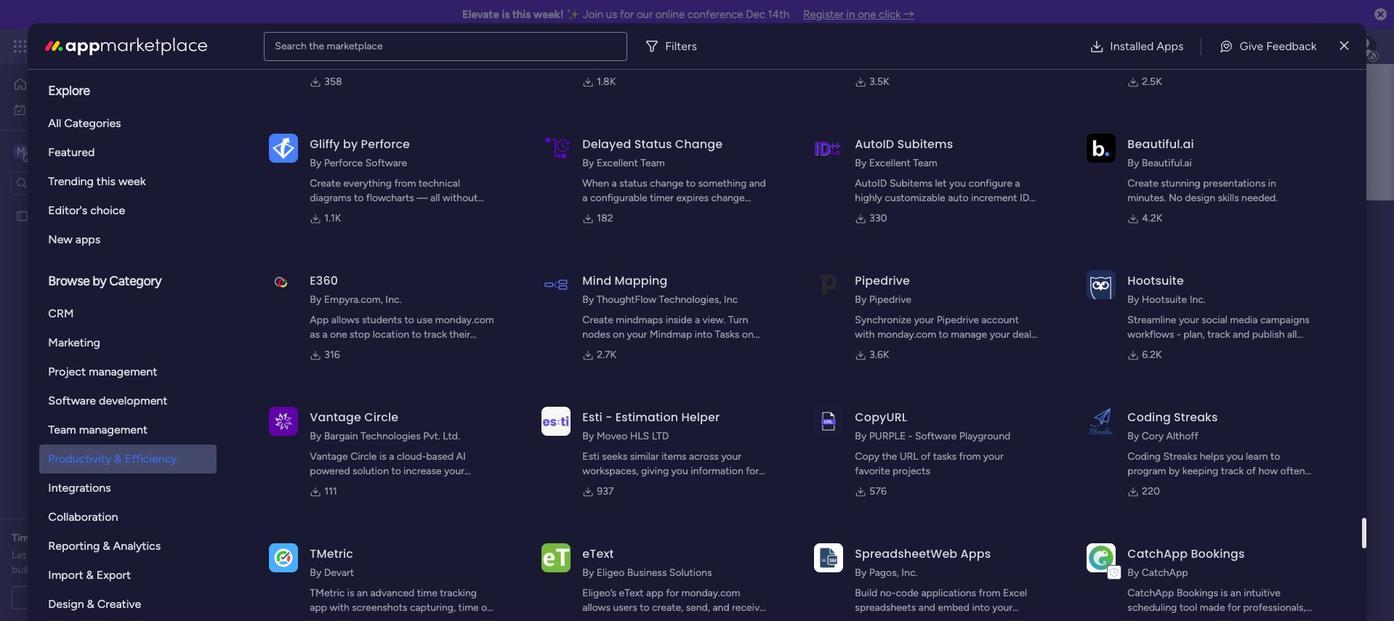 Task type: describe. For each thing, give the bounding box(es) containing it.
by inside "delayed status change by excellent team"
[[583, 157, 594, 169]]

111
[[325, 486, 337, 498]]

url
[[900, 451, 919, 463]]

app logo image for beautiful.ai
[[1087, 134, 1117, 163]]

spreadsheets
[[855, 602, 916, 614]]

for right us
[[620, 8, 634, 21]]

save
[[1140, 617, 1161, 622]]

in up canvas.
[[474, 328, 482, 340]]

them inside 'synchronize your pipedrive account with monday.com to manage your deals, contacts and activities and convert them into workflows.'
[[855, 358, 879, 370]]

esti for -
[[583, 409, 603, 426]]

& for efficiency
[[114, 452, 122, 466]]

2.5k
[[1143, 76, 1163, 88]]

esti for seeks
[[583, 451, 600, 463]]

0 horizontal spatial software
[[48, 394, 96, 408]]

change
[[675, 136, 723, 153]]

358
[[325, 76, 342, 88]]

0 vertical spatial our
[[637, 8, 653, 21]]

new
[[48, 233, 73, 247]]

their
[[450, 329, 471, 341]]

autoid subitems let you configure a highly customizable auto increment id for subitems
[[855, 177, 1030, 219]]

1 vertical spatial status
[[583, 207, 611, 219]]

pipedrive for synchronize
[[937, 314, 979, 327]]

select product image
[[13, 39, 28, 54]]

with inside 'synchronize your pipedrive account with monday.com to manage your deals, contacts and activities and convert them into workflows.'
[[855, 329, 875, 341]]

1 vertical spatial main
[[363, 206, 419, 239]]

students
[[362, 314, 402, 327]]

app logo image for autoid
[[815, 134, 844, 163]]

software inside copyurl by purple - software playground
[[915, 431, 957, 443]]

visited
[[402, 328, 432, 340]]

helps
[[1200, 451, 1225, 463]]

to up expires in the top of the page
[[686, 177, 696, 190]]

is inside tmetric is an advanced time tracking app with screenshots capturing, time off calendar, payroll, billing & invoicing
[[347, 588, 355, 600]]

the for search
[[309, 40, 324, 52]]

0 horizontal spatial this
[[97, 175, 116, 188]]

task
[[583, 480, 601, 492]]

team management
[[48, 423, 148, 437]]

create stunning presentations in minutes. no design skills needed.
[[1128, 177, 1279, 204]]

expires
[[677, 192, 709, 204]]

by inside esti - estimation helper by moveo hls ltd
[[583, 431, 594, 443]]

autoid for autoid subitems by excellent team
[[855, 136, 895, 153]]

productivity & efficiency
[[48, 452, 177, 466]]

0 vertical spatial change
[[650, 177, 684, 190]]

feedback
[[1267, 39, 1317, 53]]

vantage for vantage circle by bargain technologies pvt. ltd.
[[310, 409, 361, 426]]

and down manage
[[961, 343, 978, 356]]

crm
[[48, 307, 74, 321]]

create for beautiful.ai
[[1128, 177, 1159, 190]]

to inside catchapp bookings is an intuitive scheduling tool made for professionals, to save time.
[[1128, 617, 1138, 622]]

see
[[254, 40, 272, 52]]

etext by eligeo business solutions
[[583, 546, 712, 580]]

m
[[17, 145, 25, 157]]

by inside the autoid subitems by excellent team
[[855, 157, 867, 169]]

2 vertical spatial time
[[459, 602, 479, 614]]

into inside 'synchronize your pipedrive account with monday.com to manage your deals, contacts and activities and convert them into workflows.'
[[882, 358, 899, 370]]

for inside catchapp bookings is an intuitive scheduling tool made for professionals, to save time.
[[1228, 602, 1241, 614]]

give feedback button
[[1208, 32, 1329, 61]]

estimation
[[616, 409, 679, 426]]

pipedrive by pipedrive
[[855, 273, 912, 306]]

app logo image for hootsuite
[[1087, 270, 1117, 299]]

pagos,
[[870, 567, 899, 580]]

by inside the vantage circle by bargain technologies pvt. ltd.
[[310, 431, 322, 443]]

vantage for vantage circle is a cloud-based ai powered solution to increase your company's employee engagement
[[310, 451, 348, 463]]

plan,
[[1184, 329, 1205, 341]]

beautiful.ai inside beautiful.ai by beautiful.ai
[[1142, 157, 1192, 169]]

app logo image for gliffy
[[269, 134, 298, 163]]

help button
[[1271, 580, 1322, 604]]

one inside streamline your social media campaigns workflows - plan, track and publish all posts from one place.
[[1180, 343, 1197, 356]]

2.7k
[[597, 349, 617, 361]]

empyra.com,
[[324, 294, 383, 306]]

circle for vantage circle is a cloud-based ai powered solution to increase your company's employee engagement
[[351, 451, 377, 463]]

catchapp for catchapp bookings is an intuitive scheduling tool made for professionals, to save time.
[[1128, 588, 1175, 600]]

copy the url of tasks from your favorite projects
[[855, 451, 1004, 478]]

0 vertical spatial review
[[100, 532, 131, 545]]

for inside time for an expert review let our experts review what you've built so far. free of charge
[[37, 532, 51, 545]]

app logo image for delayed
[[542, 134, 571, 163]]

app
[[310, 602, 327, 614]]

schedule a meeting button
[[12, 587, 174, 610]]

by inside beautiful.ai by beautiful.ai
[[1128, 157, 1140, 169]]

recent
[[274, 293, 311, 307]]

your down account
[[990, 329, 1010, 341]]

you left are on the bottom
[[1128, 480, 1145, 492]]

filters
[[666, 39, 697, 53]]

app logo image for esti
[[542, 407, 571, 436]]

apps image
[[1236, 39, 1250, 54]]

and up workflows. at the right bottom
[[898, 343, 915, 356]]

allows
[[331, 314, 360, 327]]

trending this week
[[48, 175, 146, 188]]

& for analytics
[[103, 540, 110, 553]]

you've
[[140, 550, 170, 562]]

something.
[[626, 207, 676, 219]]

by inside tmetric by devart
[[310, 567, 322, 580]]

you inside esti seeks similar items across your workspaces, giving you information for task time estimation
[[672, 465, 688, 478]]

dec
[[746, 8, 766, 21]]

into inside create mindmaps inside a view. turn nodes on your mindmap into tasks on your board.
[[695, 329, 713, 341]]

delayed
[[583, 136, 631, 153]]

vantage circle by bargain technologies pvt. ltd.
[[310, 409, 460, 443]]

inbox image
[[1172, 39, 1186, 54]]

mind mapping by thoughtflow technologies, inc
[[583, 273, 738, 306]]

by inside copyurl by purple - software playground
[[855, 431, 867, 443]]

information
[[691, 465, 744, 478]]

your down nodes
[[583, 343, 603, 356]]

catchapp for catchapp bookings by catchapp
[[1128, 546, 1188, 563]]

media
[[1231, 314, 1258, 327]]

status
[[635, 136, 672, 153]]

by inside catchapp bookings by catchapp
[[1128, 567, 1140, 580]]

an for for
[[53, 532, 64, 545]]

1 vertical spatial main workspace
[[363, 206, 550, 239]]

by inside hootsuite by hootsuite inc.
[[1128, 294, 1140, 306]]

design & creative
[[48, 598, 141, 612]]

937
[[597, 486, 614, 498]]

a up configurable
[[612, 177, 617, 190]]

app logo image for e360
[[269, 270, 298, 299]]

1 horizontal spatial status
[[620, 177, 648, 190]]

management for team management
[[79, 423, 148, 437]]

monday.com.
[[367, 207, 428, 219]]

by inside the 'gliffy by perforce by perforce software'
[[310, 157, 322, 169]]

and inside streamline your social media campaigns workflows - plan, track and publish all posts from one place.
[[1233, 329, 1250, 341]]

esti - estimation helper by moveo hls ltd
[[583, 409, 720, 443]]

by inside "mind mapping by thoughtflow technologies, inc"
[[583, 294, 594, 306]]

purple
[[870, 431, 906, 443]]

notifications image
[[1140, 39, 1154, 54]]

ltd
[[652, 431, 669, 443]]

track inside coding streaks helps you learn to program by keeping track of how often you are practicing coding.
[[1221, 465, 1244, 478]]

search
[[275, 40, 307, 52]]

from inside streamline your social media campaigns workflows - plan, track and publish all posts from one place.
[[1156, 343, 1178, 356]]

reporting
[[48, 540, 100, 553]]

let
[[12, 550, 26, 562]]

workspace selection element
[[14, 143, 121, 162]]

one inside app allows students to use monday.com as a one stop location to track their assignments and submit them in canvas.
[[330, 329, 347, 341]]

your inside vantage circle is a cloud-based ai powered solution to increase your company's employee engagement
[[444, 465, 465, 478]]

tmetric by devart
[[310, 546, 354, 580]]

seeks
[[602, 451, 628, 463]]

see plans button
[[235, 36, 305, 57]]

all inside create everything from technical diagrams to flowcharts — all without ever leaving monday.com.
[[431, 192, 440, 204]]

by for perforce
[[343, 136, 358, 153]]

pipedrive for pipedrive
[[870, 294, 912, 306]]

by inside e360 by empyra.com, inc.
[[310, 294, 322, 306]]

2 vertical spatial workspace
[[504, 328, 553, 340]]

bookings for catchapp bookings by catchapp
[[1191, 546, 1245, 563]]

& inside tmetric is an advanced time tracking app with screenshots capturing, time off calendar, payroll, billing & invoicing
[[418, 617, 425, 622]]

for inside the autoid subitems let you configure a highly customizable auto increment id for subitems
[[855, 207, 869, 219]]

monday work management
[[65, 38, 226, 55]]

by inside coding streaks by cory althoff
[[1128, 431, 1140, 443]]

plans
[[274, 40, 298, 52]]

something
[[699, 177, 747, 190]]

join
[[583, 8, 604, 21]]

solution
[[353, 465, 389, 478]]

0 vertical spatial pipedrive
[[855, 273, 910, 289]]

social
[[1202, 314, 1228, 327]]

etext
[[583, 546, 614, 563]]

streaks for coding streaks helps you learn to program by keeping track of how often you are practicing coding.
[[1164, 451, 1198, 463]]

by inside pipedrive by pipedrive
[[855, 294, 867, 306]]

register in one click → link
[[804, 8, 915, 21]]

to inside create everything from technical diagrams to flowcharts — all without ever leaving monday.com.
[[354, 192, 364, 204]]

0 horizontal spatial team
[[48, 423, 76, 437]]

vantage circle is a cloud-based ai powered solution to increase your company's employee engagement
[[310, 451, 466, 492]]

in inside the 'create stunning presentations in minutes. no design skills needed.'
[[1269, 177, 1277, 190]]

0 vertical spatial hootsuite
[[1128, 273, 1185, 289]]

from inside build no-code applications from excel spreadsheets and embed into your board.
[[979, 588, 1001, 600]]

no-
[[880, 588, 896, 600]]

app logo image for pipedrive
[[815, 270, 844, 299]]

of inside coding streaks helps you learn to program by keeping track of how often you are practicing coding.
[[1247, 465, 1257, 478]]

0 vertical spatial perforce
[[361, 136, 410, 153]]

create for by
[[583, 314, 614, 327]]

circle for vantage circle by bargain technologies pvt. ltd.
[[364, 409, 399, 426]]

them inside app allows students to use monday.com as a one stop location to track their assignments and submit them in canvas.
[[423, 343, 447, 356]]

configure
[[969, 177, 1013, 190]]

bargain
[[324, 431, 358, 443]]

playground
[[960, 431, 1011, 443]]

track inside app allows students to use monday.com as a one stop location to track their assignments and submit them in canvas.
[[424, 329, 447, 341]]

and inside when a status change to something and a configurable timer expires change status to something.
[[749, 177, 766, 190]]

engagement
[[408, 480, 466, 492]]

excel
[[1004, 588, 1028, 600]]

workspace image
[[14, 144, 28, 160]]

a down when
[[583, 192, 588, 204]]

time.
[[1163, 617, 1186, 622]]

tmetric for tmetric by devart
[[310, 546, 353, 563]]

workspace inside the 'workspace selection' 'element'
[[62, 144, 119, 158]]

free
[[64, 564, 84, 577]]

for inside esti seeks similar items across your workspaces, giving you information for task time estimation
[[746, 465, 759, 478]]

practicing
[[1164, 480, 1210, 492]]

search everything image
[[1271, 39, 1286, 54]]

turn
[[729, 314, 748, 327]]

from inside create everything from technical diagrams to flowcharts — all without ever leaving monday.com.
[[394, 177, 416, 190]]

streamline
[[1128, 314, 1177, 327]]

employee
[[361, 480, 406, 492]]

mindmap
[[650, 329, 692, 341]]

and inside app allows students to use monday.com as a one stop location to track their assignments and submit them in canvas.
[[370, 343, 387, 356]]

a inside create mindmaps inside a view. turn nodes on your mindmap into tasks on your board.
[[695, 314, 700, 327]]

subitems for autoid subitems by excellent team
[[898, 136, 954, 153]]

in inside app allows students to use monday.com as a one stop location to track their assignments and submit them in canvas.
[[449, 343, 457, 356]]

autoid for autoid subitems let you configure a highly customizable auto increment id for subitems
[[855, 177, 888, 190]]

view.
[[703, 314, 726, 327]]

to down use at the left of page
[[412, 329, 422, 341]]

expert
[[67, 532, 98, 545]]

scheduling
[[1128, 602, 1178, 614]]

inc. inside spreadsheetweb apps by pagos, inc.
[[902, 567, 918, 580]]

excellent inside the autoid subitems by excellent team
[[870, 157, 911, 169]]

copy
[[855, 451, 880, 463]]



Task type: vqa. For each thing, say whether or not it's contained in the screenshot.


Task type: locate. For each thing, give the bounding box(es) containing it.
invoicing
[[427, 617, 468, 622]]

of right free on the left bottom
[[87, 564, 97, 577]]

&
[[114, 452, 122, 466], [103, 540, 110, 553], [86, 569, 94, 582], [87, 598, 94, 612], [418, 617, 425, 622]]

a inside the autoid subitems let you configure a highly customizable auto increment id for subitems
[[1015, 177, 1021, 190]]

keeping
[[1183, 465, 1219, 478]]

all inside streamline your social media campaigns workflows - plan, track and publish all posts from one place.
[[1288, 329, 1298, 341]]

your up plan,
[[1179, 314, 1200, 327]]

apps marketplace image
[[45, 37, 208, 55]]

1 on from the left
[[613, 329, 625, 341]]

0 horizontal spatial monday.com
[[435, 314, 494, 327]]

to up "boards and dashboards you visited recently in this workspace"
[[405, 314, 414, 327]]

is inside catchapp bookings is an intuitive scheduling tool made for professionals, to save time.
[[1221, 588, 1228, 600]]

location
[[373, 329, 409, 341]]

public board image
[[15, 209, 29, 223]]

you for configure
[[950, 177, 967, 190]]

1 coding from the top
[[1128, 409, 1171, 426]]

your up the activities
[[914, 314, 935, 327]]

Main workspace field
[[359, 206, 1336, 239]]

tmetric up app
[[310, 588, 345, 600]]

hootsuite
[[1128, 273, 1185, 289], [1142, 294, 1188, 306]]

beautiful.ai
[[1128, 136, 1195, 153], [1142, 157, 1192, 169]]

team down status
[[641, 157, 665, 169]]

0 horizontal spatial by
[[93, 273, 106, 289]]

a inside button
[[93, 592, 98, 604]]

& for creative
[[87, 598, 94, 612]]

from down workflows
[[1156, 343, 1178, 356]]

streaks for coding streaks by cory althoff
[[1174, 409, 1219, 426]]

our inside time for an expert review let our experts review what you've built so far. free of charge
[[29, 550, 44, 562]]

synchronize your pipedrive account with monday.com to manage your deals, contacts and activities and convert them into workflows.
[[855, 314, 1039, 370]]

subitems
[[898, 136, 954, 153], [890, 177, 933, 190]]

& right free on the left bottom
[[86, 569, 94, 582]]

2 horizontal spatial team
[[913, 157, 938, 169]]

2 vertical spatial by
[[1169, 465, 1180, 478]]

2 coding from the top
[[1128, 451, 1161, 463]]

home button
[[9, 73, 156, 96]]

and inside build no-code applications from excel spreadsheets and embed into your board.
[[919, 602, 936, 614]]

vantage
[[310, 409, 361, 426], [310, 451, 348, 463]]

& left efficiency
[[114, 452, 122, 466]]

advanced
[[370, 588, 415, 600]]

esti inside esti seeks similar items across your workspaces, giving you information for task time estimation
[[583, 451, 600, 463]]

your inside copy the url of tasks from your favorite projects
[[984, 451, 1004, 463]]

1 horizontal spatial team
[[641, 157, 665, 169]]

- up moveo
[[606, 409, 613, 426]]

work inside button
[[48, 103, 71, 115]]

contacts
[[855, 343, 896, 356]]

team inside "delayed status change by excellent team"
[[641, 157, 665, 169]]

& for export
[[86, 569, 94, 582]]

1 vertical spatial circle
[[351, 451, 377, 463]]

an left intuitive at the bottom right
[[1231, 588, 1242, 600]]

coding.
[[1213, 480, 1246, 492]]

by inside spreadsheetweb apps by pagos, inc.
[[855, 567, 867, 580]]

board. down nodes
[[606, 343, 634, 356]]

0 vertical spatial beautiful.ai
[[1128, 136, 1195, 153]]

2 horizontal spatial by
[[1169, 465, 1180, 478]]

3.5k
[[870, 76, 890, 88]]

0 horizontal spatial an
[[53, 532, 64, 545]]

test list box
[[0, 201, 185, 425]]

by down gliffy
[[310, 157, 322, 169]]

create for perforce
[[310, 177, 341, 190]]

software inside the 'gliffy by perforce by perforce software'
[[366, 157, 407, 169]]

1 vertical spatial one
[[330, 329, 347, 341]]

2 excellent from the left
[[870, 157, 911, 169]]

0 vertical spatial work
[[117, 38, 144, 55]]

2 vertical spatial -
[[909, 431, 913, 443]]

from up flowcharts
[[394, 177, 416, 190]]

software
[[366, 157, 407, 169], [48, 394, 96, 408], [915, 431, 957, 443]]

circle inside vantage circle is a cloud-based ai powered solution to increase your company's employee engagement
[[351, 451, 377, 463]]

create mindmaps inside a view. turn nodes on your mindmap into tasks on your board.
[[583, 314, 754, 356]]

workspace left nodes
[[504, 328, 553, 340]]

1 vertical spatial tmetric
[[310, 588, 345, 600]]

work for my
[[48, 103, 71, 115]]

one left click
[[858, 8, 877, 21]]

by inside the 'gliffy by perforce by perforce software'
[[343, 136, 358, 153]]

in right register
[[847, 8, 856, 21]]

how
[[1259, 465, 1279, 478]]

off
[[482, 602, 495, 614]]

2 horizontal spatial into
[[973, 602, 990, 614]]

is right elevate
[[502, 8, 510, 21]]

one up assignments
[[330, 329, 347, 341]]

0 vertical spatial them
[[423, 343, 447, 356]]

a
[[612, 177, 617, 190], [1015, 177, 1021, 190], [583, 192, 588, 204], [695, 314, 700, 327], [322, 329, 328, 341], [389, 451, 394, 463], [93, 592, 98, 604]]

0 horizontal spatial -
[[606, 409, 613, 426]]

board. inside build no-code applications from excel spreadsheets and embed into your board.
[[855, 617, 884, 622]]

create up diagrams
[[310, 177, 341, 190]]

by for category
[[93, 273, 106, 289]]

by up 'copy' in the bottom right of the page
[[855, 431, 867, 443]]

your inside esti seeks similar items across your workspaces, giving you information for task time estimation
[[721, 451, 742, 463]]

apps inside installed apps button
[[1157, 39, 1184, 53]]

the for copy
[[882, 451, 898, 463]]

1 horizontal spatial monday.com
[[878, 329, 937, 341]]

to inside vantage circle is a cloud-based ai powered solution to increase your company's employee engagement
[[392, 465, 401, 478]]

ltd.
[[443, 431, 460, 443]]

is inside vantage circle is a cloud-based ai powered solution to increase your company's employee engagement
[[380, 451, 387, 463]]

1 vertical spatial review
[[83, 550, 113, 562]]

- inside copyurl by purple - software playground
[[909, 431, 913, 443]]

is up made
[[1221, 588, 1228, 600]]

0 vertical spatial circle
[[364, 409, 399, 426]]

coding inside coding streaks by cory althoff
[[1128, 409, 1171, 426]]

excellent
[[597, 157, 638, 169], [870, 157, 911, 169]]

2 vertical spatial of
[[87, 564, 97, 577]]

autoid
[[855, 136, 895, 153], [855, 177, 888, 190]]

330
[[870, 212, 888, 225]]

0 vertical spatial this
[[513, 8, 531, 21]]

to up employee
[[392, 465, 401, 478]]

tmetric for tmetric is an advanced time tracking app with screenshots capturing, time off calendar, payroll, billing & invoicing
[[310, 588, 345, 600]]

by down the mind
[[583, 294, 594, 306]]

based
[[426, 451, 454, 463]]

app logo image for vantage
[[269, 407, 298, 436]]

1 vertical spatial them
[[855, 358, 879, 370]]

0 vertical spatial the
[[309, 40, 324, 52]]

monday.com down the synchronize
[[878, 329, 937, 341]]

Search in workspace field
[[31, 175, 121, 191]]

work right 'monday'
[[117, 38, 144, 55]]

your inside streamline your social media campaigns workflows - plan, track and publish all posts from one place.
[[1179, 314, 1200, 327]]

create everything from technical diagrams to flowcharts — all without ever leaving monday.com.
[[310, 177, 478, 219]]

to up the activities
[[939, 329, 949, 341]]

1 horizontal spatial apps
[[1157, 39, 1184, 53]]

coding for coding streaks by cory althoff
[[1128, 409, 1171, 426]]

0 horizontal spatial apps
[[961, 546, 991, 563]]

app logo image for copyurl
[[815, 407, 844, 436]]

you for visited
[[383, 328, 400, 340]]

inc. for hootsuite
[[1190, 294, 1206, 306]]

1 horizontal spatial main workspace
[[363, 206, 550, 239]]

0 horizontal spatial create
[[310, 177, 341, 190]]

to left save
[[1128, 617, 1138, 622]]

0 vertical spatial status
[[620, 177, 648, 190]]

of right url
[[921, 451, 931, 463]]

an up screenshots
[[357, 588, 368, 600]]

boards and dashboards you visited recently in this workspace
[[274, 328, 553, 340]]

0 horizontal spatial status
[[583, 207, 611, 219]]

by right gliffy
[[343, 136, 358, 153]]

1 vertical spatial streaks
[[1164, 451, 1198, 463]]

to up the how at the right of page
[[1271, 451, 1281, 463]]

projects
[[893, 465, 931, 478]]

give feedback link
[[1208, 32, 1329, 61]]

0 vertical spatial vantage
[[310, 409, 361, 426]]

1 vertical spatial of
[[1247, 465, 1257, 478]]

bookings up tool
[[1177, 588, 1219, 600]]

1 vertical spatial change
[[712, 192, 745, 204]]

a inside vantage circle is a cloud-based ai powered solution to increase your company's employee engagement
[[389, 451, 394, 463]]

0 vertical spatial one
[[858, 8, 877, 21]]

catchapp bookings is an intuitive scheduling tool made for professionals, to save time.
[[1128, 588, 1306, 622]]

1 vertical spatial the
[[882, 451, 898, 463]]

this
[[513, 8, 531, 21], [97, 175, 116, 188], [485, 328, 502, 340]]

screenshots
[[352, 602, 408, 614]]

1 horizontal spatial software
[[366, 157, 407, 169]]

inc. inside e360 by empyra.com, inc.
[[386, 294, 402, 306]]

apps right notifications image
[[1157, 39, 1184, 53]]

in down recently at the bottom left of page
[[449, 343, 457, 356]]

1 horizontal spatial an
[[357, 588, 368, 600]]

apps for spreadsheetweb
[[961, 546, 991, 563]]

a inside app allows students to use monday.com as a one stop location to track their assignments and submit them in canvas.
[[322, 329, 328, 341]]

& right design
[[87, 598, 94, 612]]

1 vertical spatial software
[[48, 394, 96, 408]]

register in one click →
[[804, 8, 915, 21]]

circle inside the vantage circle by bargain technologies pvt. ltd.
[[364, 409, 399, 426]]

coding up program
[[1128, 451, 1161, 463]]

1 vertical spatial catchapp
[[1142, 567, 1189, 580]]

subitems inside the autoid subitems by excellent team
[[898, 136, 954, 153]]

1 horizontal spatial the
[[882, 451, 898, 463]]

0 vertical spatial catchapp
[[1128, 546, 1188, 563]]

team
[[641, 157, 665, 169], [913, 157, 938, 169], [48, 423, 76, 437]]

team inside the autoid subitems by excellent team
[[913, 157, 938, 169]]

2 vertical spatial management
[[79, 423, 148, 437]]

1 vertical spatial apps
[[961, 546, 991, 563]]

autoid inside the autoid subitems by excellent team
[[855, 136, 895, 153]]

0 vertical spatial by
[[343, 136, 358, 153]]

to down everything
[[354, 192, 364, 204]]

1 vertical spatial hootsuite
[[1142, 294, 1188, 306]]

0 vertical spatial with
[[855, 329, 875, 341]]

1 vertical spatial esti
[[583, 451, 600, 463]]

on right nodes
[[613, 329, 625, 341]]

0 vertical spatial coding
[[1128, 409, 1171, 426]]

& left what
[[103, 540, 110, 553]]

your down excel
[[993, 602, 1013, 614]]

1 vertical spatial board.
[[855, 617, 884, 622]]

filters button
[[639, 32, 709, 61]]

time down workspaces,
[[604, 480, 624, 492]]

a right as at the left of the page
[[322, 329, 328, 341]]

2 horizontal spatial this
[[513, 8, 531, 21]]

1 vertical spatial management
[[89, 365, 157, 379]]

dapulse x slim image
[[1341, 37, 1349, 55]]

for
[[620, 8, 634, 21], [855, 207, 869, 219], [746, 465, 759, 478], [37, 532, 51, 545], [1228, 602, 1241, 614]]

0 horizontal spatial change
[[650, 177, 684, 190]]

1 vertical spatial perforce
[[324, 157, 363, 169]]

an up experts
[[53, 532, 64, 545]]

autoid inside the autoid subitems let you configure a highly customizable auto increment id for subitems
[[855, 177, 888, 190]]

inc. for e360
[[386, 294, 402, 306]]

into inside build no-code applications from excel spreadsheets and embed into your board.
[[973, 602, 990, 614]]

design
[[48, 598, 84, 612]]

- inside esti - estimation helper by moveo hls ltd
[[606, 409, 613, 426]]

team up let
[[913, 157, 938, 169]]

assignments
[[310, 343, 367, 356]]

monday.com for pipedrive
[[878, 329, 937, 341]]

app logo image for coding
[[1087, 407, 1117, 436]]

main workspace down all categories
[[33, 144, 119, 158]]

2 horizontal spatial -
[[1177, 329, 1182, 341]]

0 vertical spatial esti
[[583, 409, 603, 426]]

by up 'streamline'
[[1128, 294, 1140, 306]]

team up productivity
[[48, 423, 76, 437]]

create up nodes
[[583, 314, 614, 327]]

publish
[[1253, 329, 1285, 341]]

help image
[[1303, 39, 1318, 54]]

import
[[48, 569, 83, 582]]

2 tmetric from the top
[[310, 588, 345, 600]]

1 horizontal spatial board.
[[855, 617, 884, 622]]

streaks inside coding streaks by cory althoff
[[1174, 409, 1219, 426]]

esti up moveo
[[583, 409, 603, 426]]

into right embed
[[973, 602, 990, 614]]

members
[[367, 293, 416, 307]]

by inside coding streaks helps you learn to program by keeping track of how often you are practicing coding.
[[1169, 465, 1180, 478]]

2 esti from the top
[[583, 451, 600, 463]]

change up timer
[[650, 177, 684, 190]]

0 horizontal spatial the
[[309, 40, 324, 52]]

option
[[0, 203, 185, 206]]

app logo image
[[269, 134, 298, 163], [542, 134, 571, 163], [815, 134, 844, 163], [1087, 134, 1117, 163], [269, 270, 298, 299], [542, 270, 571, 299], [815, 270, 844, 299], [1087, 270, 1117, 299], [269, 407, 298, 436], [542, 407, 571, 436], [815, 407, 844, 436], [1087, 407, 1117, 436], [269, 544, 298, 573], [542, 544, 571, 573], [815, 544, 844, 573], [1087, 544, 1117, 573]]

2 vertical spatial software
[[915, 431, 957, 443]]

work for monday
[[117, 38, 144, 55]]

2 on from the left
[[742, 329, 754, 341]]

1 vertical spatial -
[[606, 409, 613, 426]]

1 horizontal spatial one
[[858, 8, 877, 21]]

this up canvas.
[[485, 328, 502, 340]]

vantage inside the vantage circle by bargain technologies pvt. ltd.
[[310, 409, 361, 426]]

presentations
[[1204, 177, 1266, 190]]

track inside streamline your social media campaigns workflows - plan, track and publish all posts from one place.
[[1208, 329, 1231, 341]]

software up tasks
[[915, 431, 957, 443]]

0 vertical spatial all
[[431, 192, 440, 204]]

convert
[[980, 343, 1015, 356]]

invite members image
[[1204, 39, 1218, 54]]

0 vertical spatial main workspace
[[33, 144, 119, 158]]

2 vertical spatial one
[[1180, 343, 1197, 356]]

from inside copy the url of tasks from your favorite projects
[[960, 451, 981, 463]]

by up build
[[855, 567, 867, 580]]

apps for installed
[[1157, 39, 1184, 53]]

vantage up 'powered'
[[310, 451, 348, 463]]

you down the items at the bottom left of page
[[672, 465, 688, 478]]

streaks inside coding streaks helps you learn to program by keeping track of how often you are practicing coding.
[[1164, 451, 1198, 463]]

inc. up students
[[386, 294, 402, 306]]

by down the 'etext'
[[583, 567, 594, 580]]

create inside the 'create stunning presentations in minutes. no design skills needed.'
[[1128, 177, 1159, 190]]

id
[[1020, 192, 1030, 204]]

0 horizontal spatial board.
[[606, 343, 634, 356]]

design
[[1186, 192, 1216, 204]]

catchapp inside catchapp bookings is an intuitive scheduling tool made for professionals, to save time.
[[1128, 588, 1175, 600]]

2 vantage from the top
[[310, 451, 348, 463]]

0 horizontal spatial of
[[87, 564, 97, 577]]

monday.com for e360
[[435, 314, 494, 327]]

tool
[[1180, 602, 1198, 614]]

esti
[[583, 409, 603, 426], [583, 451, 600, 463]]

1 vertical spatial work
[[48, 103, 71, 115]]

0 vertical spatial main
[[33, 144, 59, 158]]

browse
[[48, 273, 90, 289]]

1 horizontal spatial create
[[583, 314, 614, 327]]

1 tmetric from the top
[[310, 546, 353, 563]]

2 vertical spatial pipedrive
[[937, 314, 979, 327]]

0 horizontal spatial with
[[330, 602, 350, 614]]

subitems up let
[[898, 136, 954, 153]]

professionals,
[[1244, 602, 1306, 614]]

catchapp bookings by catchapp
[[1128, 546, 1245, 580]]

coding streaks by cory althoff
[[1128, 409, 1219, 443]]

vantage inside vantage circle is a cloud-based ai powered solution to increase your company's employee engagement
[[310, 451, 348, 463]]

1 vertical spatial monday.com
[[878, 329, 937, 341]]

1 horizontal spatial main
[[363, 206, 419, 239]]

by left moveo
[[583, 431, 594, 443]]

to inside 'synchronize your pipedrive account with monday.com to manage your deals, contacts and activities and convert them into workflows.'
[[939, 329, 949, 341]]

timer
[[650, 192, 674, 204]]

by inside etext by eligeo business solutions
[[583, 567, 594, 580]]

main right workspace icon
[[33, 144, 59, 158]]

esti left "seeks" at the bottom left of the page
[[583, 451, 600, 463]]

of inside time for an expert review let our experts review what you've built so far. free of charge
[[87, 564, 97, 577]]

subitems for autoid subitems let you configure a highly customizable auto increment id for subitems
[[890, 177, 933, 190]]

brad klo image
[[1354, 35, 1377, 58]]

estimation
[[627, 480, 675, 492]]

nodes
[[583, 329, 611, 341]]

is down devart
[[347, 588, 355, 600]]

devart
[[324, 567, 354, 580]]

us
[[606, 8, 618, 21]]

by left cory
[[1128, 431, 1140, 443]]

coding for coding streaks helps you learn to program by keeping track of how often you are practicing coding.
[[1128, 451, 1161, 463]]

recently
[[435, 328, 472, 340]]

marketing
[[48, 336, 100, 350]]

program
[[1128, 465, 1167, 478]]

1 horizontal spatial -
[[909, 431, 913, 443]]

tasks
[[934, 451, 957, 463]]

inc. down spreadsheetweb
[[902, 567, 918, 580]]

with
[[855, 329, 875, 341], [330, 602, 350, 614]]

home
[[33, 78, 61, 90]]

0 vertical spatial software
[[366, 157, 407, 169]]

- inside streamline your social media campaigns workflows - plan, track and publish all posts from one place.
[[1177, 329, 1182, 341]]

main inside the 'workspace selection' 'element'
[[33, 144, 59, 158]]

time down tracking
[[459, 602, 479, 614]]

billing
[[389, 617, 416, 622]]

create up minutes.
[[1128, 177, 1159, 190]]

create inside create mindmaps inside a view. turn nodes on your mindmap into tasks on your board.
[[583, 314, 614, 327]]

1 vertical spatial our
[[29, 550, 44, 562]]

monday.com inside 'synchronize your pipedrive account with monday.com to manage your deals, contacts and activities and convert them into workflows.'
[[878, 329, 937, 341]]

1 vantage from the top
[[310, 409, 361, 426]]

0 horizontal spatial into
[[695, 329, 713, 341]]

you up auto
[[950, 177, 967, 190]]

apps up applications
[[961, 546, 991, 563]]

test
[[34, 210, 53, 222]]

for right time
[[37, 532, 51, 545]]

streamline your social media campaigns workflows - plan, track and publish all posts from one place.
[[1128, 314, 1310, 356]]

coding inside coding streaks helps you learn to program by keeping track of how often you are practicing coding.
[[1128, 451, 1161, 463]]

app logo image for mind
[[542, 270, 571, 299]]

bookings inside catchapp bookings by catchapp
[[1191, 546, 1245, 563]]

1 excellent from the left
[[597, 157, 638, 169]]

1 esti from the top
[[583, 409, 603, 426]]

board.
[[606, 343, 634, 356], [855, 617, 884, 622]]

1 autoid from the top
[[855, 136, 895, 153]]

1 horizontal spatial into
[[882, 358, 899, 370]]

into down 'contacts'
[[882, 358, 899, 370]]

1 vertical spatial autoid
[[855, 177, 888, 190]]

configurable
[[590, 192, 648, 204]]

review up what
[[100, 532, 131, 545]]

an inside catchapp bookings is an intuitive scheduling tool made for professionals, to save time.
[[1231, 588, 1242, 600]]

subitems
[[871, 207, 913, 219]]

excellent inside "delayed status change by excellent team"
[[597, 157, 638, 169]]

1 horizontal spatial by
[[343, 136, 358, 153]]

management for project management
[[89, 365, 157, 379]]

your down mindmaps
[[627, 329, 647, 341]]

main workspace inside the 'workspace selection' 'element'
[[33, 144, 119, 158]]

mapping
[[615, 273, 668, 289]]

a left cloud-
[[389, 451, 394, 463]]

software down project
[[48, 394, 96, 408]]

an inside time for an expert review let our experts review what you've built so far. free of charge
[[53, 532, 64, 545]]

work up all
[[48, 103, 71, 115]]

build no-code applications from excel spreadsheets and embed into your board.
[[855, 588, 1028, 622]]

installed
[[1111, 39, 1154, 53]]

when
[[583, 177, 609, 190]]

0 vertical spatial into
[[695, 329, 713, 341]]

bookings inside catchapp bookings is an intuitive scheduling tool made for professionals, to save time.
[[1177, 588, 1219, 600]]

monday
[[65, 38, 115, 55]]

flowcharts
[[366, 192, 414, 204]]

payroll,
[[354, 617, 386, 622]]

pipedrive inside 'synchronize your pipedrive account with monday.com to manage your deals, contacts and activities and convert them into workflows.'
[[937, 314, 979, 327]]

1 horizontal spatial with
[[855, 329, 875, 341]]

- left plan,
[[1177, 329, 1182, 341]]

status down configurable
[[583, 207, 611, 219]]

esti inside esti - estimation helper by moveo hls ltd
[[583, 409, 603, 426]]

embed
[[938, 602, 970, 614]]

circle up technologies
[[364, 409, 399, 426]]

hls
[[630, 431, 650, 443]]

of inside copy the url of tasks from your favorite projects
[[921, 451, 931, 463]]

bookings for catchapp bookings is an intuitive scheduling tool made for professionals, to save time.
[[1177, 588, 1219, 600]]

0 horizontal spatial main
[[33, 144, 59, 158]]

by up minutes.
[[1128, 157, 1140, 169]]

to down configurable
[[613, 207, 623, 219]]

apps inside spreadsheetweb apps by pagos, inc.
[[961, 546, 991, 563]]

182
[[597, 212, 613, 225]]

to inside coding streaks helps you learn to program by keeping track of how often you are practicing coding.
[[1271, 451, 1281, 463]]

board. inside create mindmaps inside a view. turn nodes on your mindmap into tasks on your board.
[[606, 343, 634, 356]]

monday.com inside app allows students to use monday.com as a one stop location to track their assignments and submit them in canvas.
[[435, 314, 494, 327]]

1 horizontal spatial inc.
[[902, 567, 918, 580]]

by up practicing
[[1169, 465, 1180, 478]]

subitems up customizable
[[890, 177, 933, 190]]

1 vertical spatial workspace
[[425, 206, 550, 239]]

1 horizontal spatial change
[[712, 192, 745, 204]]

time inside esti seeks similar items across your workspaces, giving you information for task time estimation
[[604, 480, 624, 492]]

excellent up highly
[[870, 157, 911, 169]]

bookings
[[1191, 546, 1245, 563], [1177, 588, 1219, 600]]

app
[[310, 314, 329, 327]]

the right search
[[309, 40, 324, 52]]

0 horizontal spatial time
[[417, 588, 438, 600]]

review up import & export
[[83, 550, 113, 562]]

an for is
[[357, 588, 368, 600]]

0 vertical spatial of
[[921, 451, 931, 463]]

with up calendar,
[[330, 602, 350, 614]]

track up coding.
[[1221, 465, 1244, 478]]

your inside build no-code applications from excel spreadsheets and embed into your board.
[[993, 602, 1013, 614]]

and down app
[[308, 328, 325, 340]]

charge
[[99, 564, 130, 577]]

with inside tmetric is an advanced time tracking app with screenshots capturing, time off calendar, payroll, billing & invoicing
[[330, 602, 350, 614]]

0 vertical spatial management
[[147, 38, 226, 55]]

coding
[[1128, 409, 1171, 426], [1128, 451, 1161, 463]]

all categories
[[48, 116, 121, 130]]

inc. inside hootsuite by hootsuite inc.
[[1190, 294, 1206, 306]]

you inside the autoid subitems let you configure a highly customizable auto increment id for subitems
[[950, 177, 967, 190]]

increase
[[404, 465, 442, 478]]

2 autoid from the top
[[855, 177, 888, 190]]

0 vertical spatial workspace
[[62, 144, 119, 158]]

you for learn
[[1227, 451, 1244, 463]]

workspace down without
[[425, 206, 550, 239]]

our left online
[[637, 8, 653, 21]]

1 vertical spatial subitems
[[890, 177, 933, 190]]

2 vertical spatial this
[[485, 328, 502, 340]]

1 horizontal spatial all
[[1288, 329, 1298, 341]]

circle
[[364, 409, 399, 426], [351, 451, 377, 463]]

0 horizontal spatial all
[[431, 192, 440, 204]]

from
[[394, 177, 416, 190], [1156, 343, 1178, 356], [960, 451, 981, 463], [979, 588, 1001, 600]]

tmetric inside tmetric is an advanced time tracking app with screenshots capturing, time off calendar, payroll, billing & invoicing
[[310, 588, 345, 600]]

bookings up catchapp bookings is an intuitive scheduling tool made for professionals, to save time.
[[1191, 546, 1245, 563]]

your up information
[[721, 451, 742, 463]]

1 vertical spatial vantage
[[310, 451, 348, 463]]



